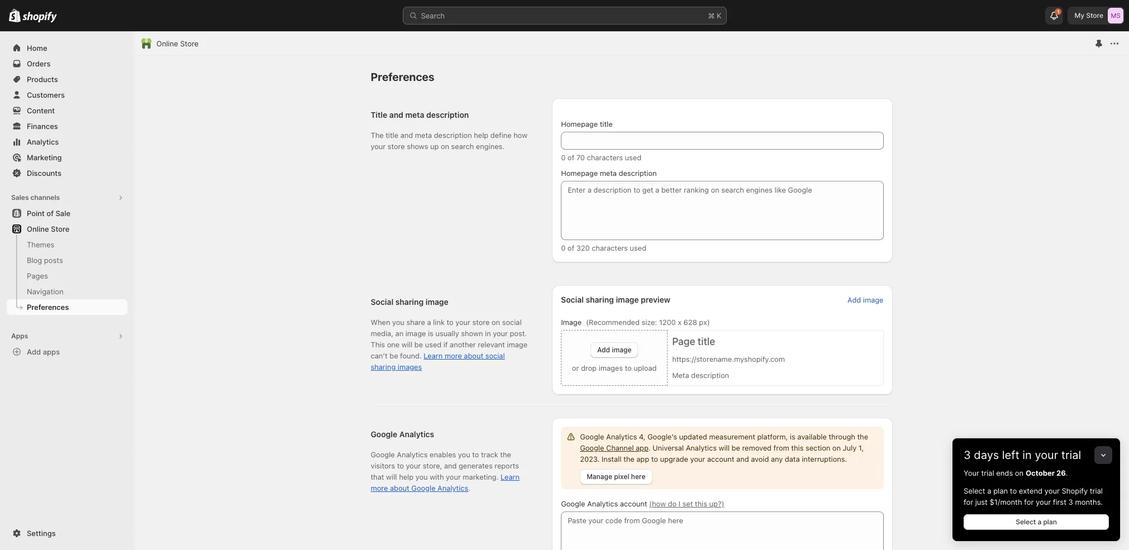 Task type: locate. For each thing, give the bounding box(es) containing it.
online store link right online store image
[[156, 38, 199, 49]]

sale
[[56, 209, 70, 218]]

1 vertical spatial 3
[[1069, 498, 1073, 507]]

online
[[156, 39, 178, 48], [27, 225, 49, 234]]

on
[[1015, 469, 1024, 478]]

your up first on the bottom right of page
[[1045, 487, 1060, 496]]

0 vertical spatial online store
[[156, 39, 199, 48]]

1 horizontal spatial trial
[[1061, 449, 1081, 462]]

0 vertical spatial 3
[[964, 449, 971, 462]]

1 vertical spatial a
[[1038, 518, 1042, 526]]

a inside select a plan to extend your shopify trial for just $1/month for your first 3 months.
[[987, 487, 991, 496]]

1 horizontal spatial online
[[156, 39, 178, 48]]

1
[[1057, 9, 1060, 15]]

select up "just"
[[964, 487, 985, 496]]

your left first on the bottom right of page
[[1036, 498, 1051, 507]]

1 horizontal spatial plan
[[1043, 518, 1057, 526]]

0 horizontal spatial trial
[[981, 469, 994, 478]]

1 horizontal spatial select
[[1016, 518, 1036, 526]]

your
[[1035, 449, 1058, 462], [1045, 487, 1060, 496], [1036, 498, 1051, 507]]

0 horizontal spatial plan
[[993, 487, 1008, 496]]

online store link down sale
[[7, 221, 127, 237]]

customers
[[27, 91, 65, 99]]

store right my
[[1086, 11, 1103, 20]]

2 vertical spatial trial
[[1090, 487, 1103, 496]]

online store right online store image
[[156, 39, 199, 48]]

trial right your
[[981, 469, 994, 478]]

a for select a plan
[[1038, 518, 1042, 526]]

apps
[[11, 332, 28, 340]]

0 horizontal spatial store
[[51, 225, 70, 234]]

trial inside select a plan to extend your shopify trial for just $1/month for your first 3 months.
[[1090, 487, 1103, 496]]

ends
[[996, 469, 1013, 478]]

2 vertical spatial your
[[1036, 498, 1051, 507]]

posts
[[44, 256, 63, 265]]

online down point
[[27, 225, 49, 234]]

a up "just"
[[987, 487, 991, 496]]

in
[[1023, 449, 1032, 462]]

0 vertical spatial trial
[[1061, 449, 1081, 462]]

2 vertical spatial store
[[51, 225, 70, 234]]

of
[[47, 209, 54, 218]]

shopify
[[1062, 487, 1088, 496]]

1 vertical spatial store
[[180, 39, 199, 48]]

3 up your
[[964, 449, 971, 462]]

apps
[[43, 348, 60, 356]]

for left "just"
[[964, 498, 973, 507]]

point of sale
[[27, 209, 70, 218]]

select inside select a plan to extend your shopify trial for just $1/month for your first 3 months.
[[964, 487, 985, 496]]

pages
[[27, 272, 48, 280]]

1 vertical spatial your
[[1045, 487, 1060, 496]]

1 horizontal spatial 3
[[1069, 498, 1073, 507]]

for down extend
[[1024, 498, 1034, 507]]

preferences
[[27, 303, 69, 312]]

months.
[[1075, 498, 1103, 507]]

select a plan to extend your shopify trial for just $1/month for your first 3 months.
[[964, 487, 1103, 507]]

0 horizontal spatial 3
[[964, 449, 971, 462]]

finances
[[27, 122, 58, 131]]

1 horizontal spatial for
[[1024, 498, 1034, 507]]

online store link
[[156, 38, 199, 49], [7, 221, 127, 237]]

1 vertical spatial plan
[[1043, 518, 1057, 526]]

0 horizontal spatial online
[[27, 225, 49, 234]]

search
[[421, 11, 445, 20]]

sales channels button
[[7, 190, 127, 206]]

sales channels
[[11, 193, 60, 202]]

blog posts
[[27, 256, 63, 265]]

plan for select a plan to extend your shopify trial for just $1/month for your first 3 months.
[[993, 487, 1008, 496]]

0 horizontal spatial online store
[[27, 225, 70, 234]]

plan up the $1/month
[[993, 487, 1008, 496]]

a down select a plan to extend your shopify trial for just $1/month for your first 3 months.
[[1038, 518, 1042, 526]]

0 horizontal spatial online store link
[[7, 221, 127, 237]]

2 horizontal spatial store
[[1086, 11, 1103, 20]]

online store
[[156, 39, 199, 48], [27, 225, 70, 234]]

0 horizontal spatial for
[[964, 498, 973, 507]]

1 vertical spatial select
[[1016, 518, 1036, 526]]

preferences link
[[7, 299, 127, 315]]

your up october
[[1035, 449, 1058, 462]]

store right online store image
[[180, 39, 199, 48]]

1 vertical spatial online
[[27, 225, 49, 234]]

0 vertical spatial your
[[1035, 449, 1058, 462]]

for
[[964, 498, 973, 507], [1024, 498, 1034, 507]]

blog
[[27, 256, 42, 265]]

0 vertical spatial online store link
[[156, 38, 199, 49]]

point of sale button
[[0, 206, 134, 221]]

finances link
[[7, 118, 127, 134]]

1 horizontal spatial a
[[1038, 518, 1042, 526]]

3
[[964, 449, 971, 462], [1069, 498, 1073, 507]]

trial up .
[[1061, 449, 1081, 462]]

1 horizontal spatial online store
[[156, 39, 199, 48]]

select down select a plan to extend your shopify trial for just $1/month for your first 3 months.
[[1016, 518, 1036, 526]]

store
[[1086, 11, 1103, 20], [180, 39, 199, 48], [51, 225, 70, 234]]

a
[[987, 487, 991, 496], [1038, 518, 1042, 526]]

2 horizontal spatial trial
[[1090, 487, 1103, 496]]

products link
[[7, 72, 127, 87]]

first
[[1053, 498, 1066, 507]]

1 vertical spatial online store link
[[7, 221, 127, 237]]

plan
[[993, 487, 1008, 496], [1043, 518, 1057, 526]]

0 vertical spatial plan
[[993, 487, 1008, 496]]

days
[[974, 449, 999, 462]]

plan down first on the bottom right of page
[[1043, 518, 1057, 526]]

trial
[[1061, 449, 1081, 462], [981, 469, 994, 478], [1090, 487, 1103, 496]]

customers link
[[7, 87, 127, 103]]

0 vertical spatial store
[[1086, 11, 1103, 20]]

0 horizontal spatial select
[[964, 487, 985, 496]]

just
[[975, 498, 988, 507]]

3 right first on the bottom right of page
[[1069, 498, 1073, 507]]

select
[[964, 487, 985, 496], [1016, 518, 1036, 526]]

online store down point of sale
[[27, 225, 70, 234]]

0 vertical spatial a
[[987, 487, 991, 496]]

0 vertical spatial online
[[156, 39, 178, 48]]

online right online store image
[[156, 39, 178, 48]]

1 vertical spatial online store
[[27, 225, 70, 234]]

themes link
[[7, 237, 127, 253]]

0 vertical spatial select
[[964, 487, 985, 496]]

a for select a plan to extend your shopify trial for just $1/month for your first 3 months.
[[987, 487, 991, 496]]

3 inside dropdown button
[[964, 449, 971, 462]]

select a plan
[[1016, 518, 1057, 526]]

1 vertical spatial trial
[[981, 469, 994, 478]]

analytics
[[27, 137, 59, 146]]

trial up months. at the right of the page
[[1090, 487, 1103, 496]]

add apps
[[27, 348, 60, 356]]

plan for select a plan
[[1043, 518, 1057, 526]]

store down sale
[[51, 225, 70, 234]]

plan inside select a plan to extend your shopify trial for just $1/month for your first 3 months.
[[993, 487, 1008, 496]]

select inside select a plan link
[[1016, 518, 1036, 526]]

0 horizontal spatial a
[[987, 487, 991, 496]]



Task type: vqa. For each thing, say whether or not it's contained in the screenshot.
your
yes



Task type: describe. For each thing, give the bounding box(es) containing it.
my store image
[[1108, 8, 1124, 23]]

orders link
[[7, 56, 127, 72]]

your trial ends on october 26 .
[[964, 469, 1068, 478]]

sales
[[11, 193, 29, 202]]

marketing link
[[7, 150, 127, 165]]

3 days left in your trial button
[[953, 439, 1120, 462]]

26
[[1056, 469, 1066, 478]]

shopify image
[[9, 9, 21, 22]]

3 days left in your trial element
[[953, 468, 1120, 541]]

$1/month
[[990, 498, 1022, 507]]

add apps button
[[7, 344, 127, 360]]

home link
[[7, 40, 127, 56]]

products
[[27, 75, 58, 84]]

1 for from the left
[[964, 498, 973, 507]]

themes
[[27, 240, 54, 249]]

discounts link
[[7, 165, 127, 181]]

navigation
[[27, 287, 63, 296]]

3 inside select a plan to extend your shopify trial for just $1/month for your first 3 months.
[[1069, 498, 1073, 507]]

analytics link
[[7, 134, 127, 150]]

navigation link
[[7, 284, 127, 299]]

.
[[1066, 469, 1068, 478]]

orders
[[27, 59, 51, 68]]

1 horizontal spatial store
[[180, 39, 199, 48]]

to
[[1010, 487, 1017, 496]]

my
[[1075, 11, 1084, 20]]

2 for from the left
[[1024, 498, 1034, 507]]

settings
[[27, 529, 56, 538]]

k
[[717, 11, 722, 20]]

blog posts link
[[7, 253, 127, 268]]

⌘ k
[[708, 11, 722, 20]]

left
[[1002, 449, 1019, 462]]

point of sale link
[[7, 206, 127, 221]]

your
[[964, 469, 979, 478]]

home
[[27, 44, 47, 53]]

settings link
[[7, 526, 127, 541]]

your inside dropdown button
[[1035, 449, 1058, 462]]

trial inside dropdown button
[[1061, 449, 1081, 462]]

content
[[27, 106, 55, 115]]

online store image
[[141, 38, 152, 49]]

3 days left in your trial
[[964, 449, 1081, 462]]

select for select a plan
[[1016, 518, 1036, 526]]

apps button
[[7, 329, 127, 344]]

discounts
[[27, 169, 61, 178]]

shopify image
[[22, 12, 57, 23]]

1 button
[[1046, 7, 1063, 25]]

content link
[[7, 103, 127, 118]]

⌘
[[708, 11, 715, 20]]

select for select a plan to extend your shopify trial for just $1/month for your first 3 months.
[[964, 487, 985, 496]]

add
[[27, 348, 41, 356]]

extend
[[1019, 487, 1043, 496]]

october
[[1026, 469, 1055, 478]]

channels
[[30, 193, 60, 202]]

1 horizontal spatial online store link
[[156, 38, 199, 49]]

select a plan link
[[964, 515, 1109, 530]]

online store inside "online store" link
[[27, 225, 70, 234]]

my store
[[1075, 11, 1103, 20]]

marketing
[[27, 153, 62, 162]]

pages link
[[7, 268, 127, 284]]

point
[[27, 209, 45, 218]]



